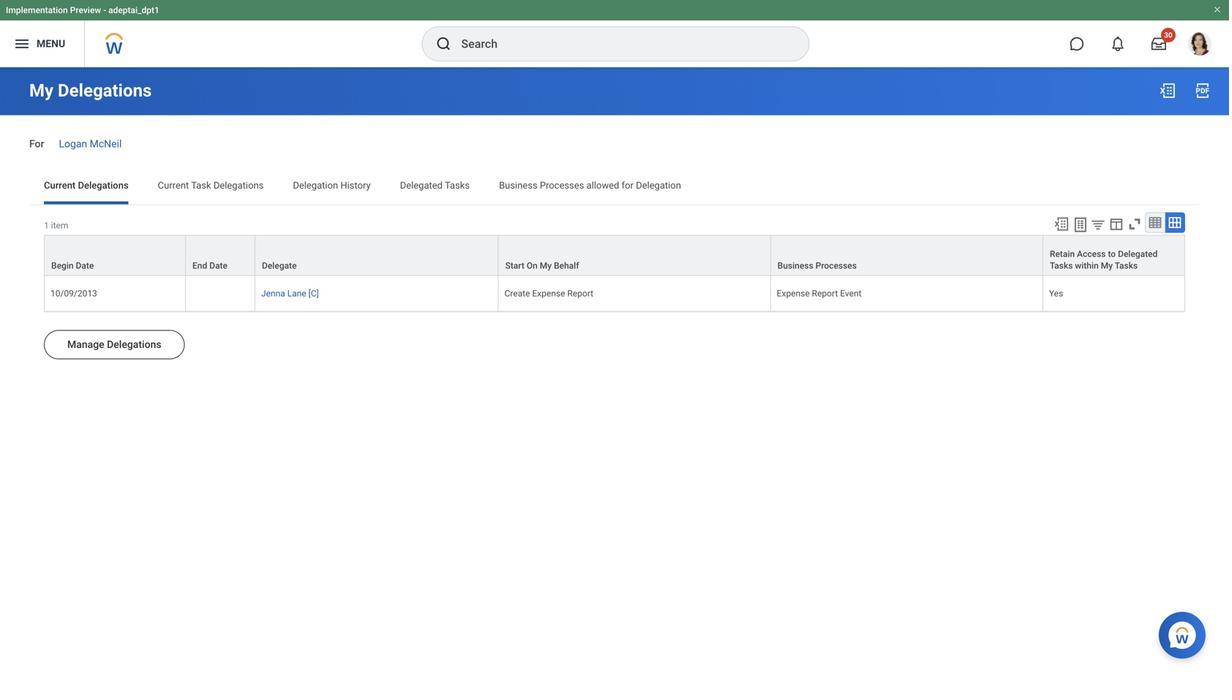 Task type: vqa. For each thing, say whether or not it's contained in the screenshot.
"Retain Access to Delegated Tasks within My Tasks"
yes



Task type: describe. For each thing, give the bounding box(es) containing it.
within
[[1076, 261, 1099, 271]]

click to view/edit grid preferences image
[[1109, 216, 1125, 232]]

view printable version (pdf) image
[[1195, 82, 1212, 100]]

search image
[[435, 35, 453, 53]]

on
[[527, 261, 538, 271]]

business for business processes allowed for delegation
[[499, 180, 538, 191]]

-
[[103, 5, 106, 15]]

delegate button
[[255, 236, 498, 275]]

preview
[[70, 5, 101, 15]]

business processes button
[[771, 236, 1043, 275]]

allowed
[[587, 180, 620, 191]]

table image
[[1148, 215, 1163, 230]]

my inside retain access to delegated tasks within my tasks
[[1101, 261, 1113, 271]]

task
[[191, 180, 211, 191]]

logan
[[59, 138, 87, 150]]

1
[[44, 221, 49, 231]]

create
[[505, 289, 530, 299]]

create expense report element
[[505, 286, 594, 299]]

current for current delegations
[[44, 180, 76, 191]]

access
[[1078, 249, 1106, 259]]

0 horizontal spatial my
[[29, 80, 53, 101]]

delegations for current delegations
[[78, 180, 129, 191]]

1 delegation from the left
[[293, 180, 338, 191]]

delegations for my delegations
[[58, 80, 152, 101]]

1 report from the left
[[568, 289, 594, 299]]

to
[[1109, 249, 1116, 259]]

event
[[841, 289, 862, 299]]

end date
[[193, 261, 228, 271]]

2 delegation from the left
[[636, 180, 682, 191]]

2 report from the left
[[812, 289, 838, 299]]

row containing 10/09/2013
[[44, 276, 1186, 312]]

current task delegations
[[158, 180, 264, 191]]

create expense report
[[505, 289, 594, 299]]

delegated tasks
[[400, 180, 470, 191]]

end
[[193, 261, 207, 271]]

0 vertical spatial delegated
[[400, 180, 443, 191]]

retain access to delegated tasks within my tasks button
[[1044, 236, 1185, 275]]

1 expense from the left
[[533, 289, 565, 299]]

delegation history
[[293, 180, 371, 191]]

menu button
[[0, 20, 84, 67]]

profile logan mcneil image
[[1189, 32, 1212, 59]]

start on my behalf button
[[499, 236, 771, 275]]

my delegations
[[29, 80, 152, 101]]

start on my behalf
[[506, 261, 579, 271]]

jenna lane [c] link
[[261, 286, 319, 299]]

menu
[[37, 38, 65, 50]]

processes for business processes allowed for delegation
[[540, 180, 584, 191]]

close environment banner image
[[1214, 5, 1222, 14]]

jenna
[[261, 289, 285, 299]]

10/09/2013
[[51, 289, 97, 299]]

current delegations
[[44, 180, 129, 191]]

notifications large image
[[1111, 37, 1126, 51]]

justify image
[[13, 35, 31, 53]]



Task type: locate. For each thing, give the bounding box(es) containing it.
processes for business processes
[[816, 261, 857, 271]]

expense
[[533, 289, 565, 299], [777, 289, 810, 299]]

1 horizontal spatial processes
[[816, 261, 857, 271]]

delegated right history
[[400, 180, 443, 191]]

1 horizontal spatial date
[[210, 261, 228, 271]]

delegations for manage delegations
[[107, 339, 161, 351]]

delegations right the task
[[214, 180, 264, 191]]

0 horizontal spatial tasks
[[445, 180, 470, 191]]

1 horizontal spatial tasks
[[1050, 261, 1073, 271]]

expense down start on my behalf
[[533, 289, 565, 299]]

expense report event
[[777, 289, 862, 299]]

business
[[499, 180, 538, 191], [778, 261, 814, 271]]

1 current from the left
[[44, 180, 76, 191]]

delegations inside button
[[107, 339, 161, 351]]

delegations
[[58, 80, 152, 101], [78, 180, 129, 191], [214, 180, 264, 191], [107, 339, 161, 351]]

tab list inside my delegations "main content"
[[29, 169, 1200, 204]]

my
[[29, 80, 53, 101], [540, 261, 552, 271], [1101, 261, 1113, 271]]

0 horizontal spatial expense
[[533, 289, 565, 299]]

30
[[1165, 31, 1173, 40]]

cell inside my delegations "main content"
[[186, 276, 255, 312]]

retain
[[1050, 249, 1075, 259]]

export to excel image inside toolbar
[[1054, 216, 1070, 232]]

Search Workday  search field
[[462, 28, 779, 60]]

0 vertical spatial processes
[[540, 180, 584, 191]]

1 row from the top
[[44, 235, 1186, 276]]

1 vertical spatial delegated
[[1119, 249, 1158, 259]]

for
[[29, 138, 44, 150]]

implementation preview -   adeptai_dpt1
[[6, 5, 159, 15]]

2 row from the top
[[44, 276, 1186, 312]]

current left the task
[[158, 180, 189, 191]]

0 horizontal spatial delegated
[[400, 180, 443, 191]]

tab list
[[29, 169, 1200, 204]]

delegation left history
[[293, 180, 338, 191]]

retain access to delegated tasks within my tasks
[[1050, 249, 1158, 271]]

delegate
[[262, 261, 297, 271]]

delegations down "mcneil"
[[78, 180, 129, 191]]

current for current task delegations
[[158, 180, 189, 191]]

1 horizontal spatial expense
[[777, 289, 810, 299]]

start
[[506, 261, 525, 271]]

0 horizontal spatial date
[[76, 261, 94, 271]]

tab list containing current delegations
[[29, 169, 1200, 204]]

menu banner
[[0, 0, 1230, 67]]

delegated
[[400, 180, 443, 191], [1119, 249, 1158, 259]]

row down allowed
[[44, 235, 1186, 276]]

1 horizontal spatial export to excel image
[[1159, 82, 1177, 100]]

date for end date
[[210, 261, 228, 271]]

export to excel image left view printable version (pdf) icon
[[1159, 82, 1177, 100]]

report
[[568, 289, 594, 299], [812, 289, 838, 299]]

current
[[44, 180, 76, 191], [158, 180, 189, 191]]

logan mcneil
[[59, 138, 122, 150]]

business processes
[[778, 261, 857, 271]]

my down the to
[[1101, 261, 1113, 271]]

row containing retain access to delegated tasks within my tasks
[[44, 235, 1186, 276]]

manage delegations
[[67, 339, 161, 351]]

for
[[622, 180, 634, 191]]

date right end in the left of the page
[[210, 261, 228, 271]]

1 horizontal spatial report
[[812, 289, 838, 299]]

export to worksheets image
[[1072, 216, 1090, 234]]

toolbar inside my delegations "main content"
[[1047, 212, 1186, 235]]

end date button
[[186, 236, 255, 275]]

date for begin date
[[76, 261, 94, 271]]

report down behalf
[[568, 289, 594, 299]]

jenna lane [c]
[[261, 289, 319, 299]]

0 vertical spatial export to excel image
[[1159, 82, 1177, 100]]

processes inside tab list
[[540, 180, 584, 191]]

mcneil
[[90, 138, 122, 150]]

2 date from the left
[[210, 261, 228, 271]]

date inside "popup button"
[[76, 261, 94, 271]]

current up item at the left of the page
[[44, 180, 76, 191]]

2 horizontal spatial my
[[1101, 261, 1113, 271]]

business for business processes
[[778, 261, 814, 271]]

report left event
[[812, 289, 838, 299]]

processes left allowed
[[540, 180, 584, 191]]

history
[[341, 180, 371, 191]]

lane
[[287, 289, 306, 299]]

delegation right for on the top right of page
[[636, 180, 682, 191]]

0 horizontal spatial processes
[[540, 180, 584, 191]]

delegations up "mcneil"
[[58, 80, 152, 101]]

export to excel image
[[1159, 82, 1177, 100], [1054, 216, 1070, 232]]

2 current from the left
[[158, 180, 189, 191]]

0 vertical spatial business
[[499, 180, 538, 191]]

2 horizontal spatial tasks
[[1115, 261, 1138, 271]]

2 expense from the left
[[777, 289, 810, 299]]

my down menu dropdown button
[[29, 80, 53, 101]]

expense report event element
[[777, 286, 862, 299]]

expand table image
[[1168, 215, 1183, 230]]

adeptai_dpt1
[[108, 5, 159, 15]]

1 vertical spatial processes
[[816, 261, 857, 271]]

fullscreen image
[[1127, 216, 1143, 232]]

date inside popup button
[[210, 261, 228, 271]]

yes
[[1050, 289, 1064, 299]]

date
[[76, 261, 94, 271], [210, 261, 228, 271]]

inbox large image
[[1152, 37, 1167, 51]]

30 button
[[1143, 28, 1176, 60]]

export to excel image for delegations
[[1159, 82, 1177, 100]]

begin
[[51, 261, 74, 271]]

1 horizontal spatial delegated
[[1119, 249, 1158, 259]]

cell
[[186, 276, 255, 312]]

date right 'begin'
[[76, 261, 94, 271]]

export to excel image for item
[[1054, 216, 1070, 232]]

item
[[51, 221, 68, 231]]

toolbar
[[1047, 212, 1186, 235]]

expense down business processes
[[777, 289, 810, 299]]

business inside popup button
[[778, 261, 814, 271]]

behalf
[[554, 261, 579, 271]]

logan mcneil link
[[59, 135, 122, 150]]

begin date button
[[45, 236, 185, 275]]

manage delegations button
[[44, 330, 185, 360]]

0 horizontal spatial delegation
[[293, 180, 338, 191]]

1 date from the left
[[76, 261, 94, 271]]

1 vertical spatial business
[[778, 261, 814, 271]]

processes up expense report event element
[[816, 261, 857, 271]]

delegations right the manage
[[107, 339, 161, 351]]

my delegations main content
[[0, 67, 1230, 420]]

0 horizontal spatial export to excel image
[[1054, 216, 1070, 232]]

processes inside popup button
[[816, 261, 857, 271]]

processes
[[540, 180, 584, 191], [816, 261, 857, 271]]

begin date
[[51, 261, 94, 271]]

1 horizontal spatial my
[[540, 261, 552, 271]]

delegated inside retain access to delegated tasks within my tasks
[[1119, 249, 1158, 259]]

select to filter grid data image
[[1091, 217, 1107, 232]]

export to excel image left export to worksheets icon
[[1054, 216, 1070, 232]]

1 horizontal spatial business
[[778, 261, 814, 271]]

tasks
[[445, 180, 470, 191], [1050, 261, 1073, 271], [1115, 261, 1138, 271]]

0 horizontal spatial business
[[499, 180, 538, 191]]

row down start on my behalf popup button
[[44, 276, 1186, 312]]

1 horizontal spatial current
[[158, 180, 189, 191]]

delegation
[[293, 180, 338, 191], [636, 180, 682, 191]]

business processes allowed for delegation
[[499, 180, 682, 191]]

manage
[[67, 339, 104, 351]]

row
[[44, 235, 1186, 276], [44, 276, 1186, 312]]

implementation
[[6, 5, 68, 15]]

my right 'on'
[[540, 261, 552, 271]]

1 item
[[44, 221, 68, 231]]

0 horizontal spatial current
[[44, 180, 76, 191]]

delegated right the to
[[1119, 249, 1158, 259]]

1 vertical spatial export to excel image
[[1054, 216, 1070, 232]]

0 horizontal spatial report
[[568, 289, 594, 299]]

[c]
[[309, 289, 319, 299]]

1 horizontal spatial delegation
[[636, 180, 682, 191]]



